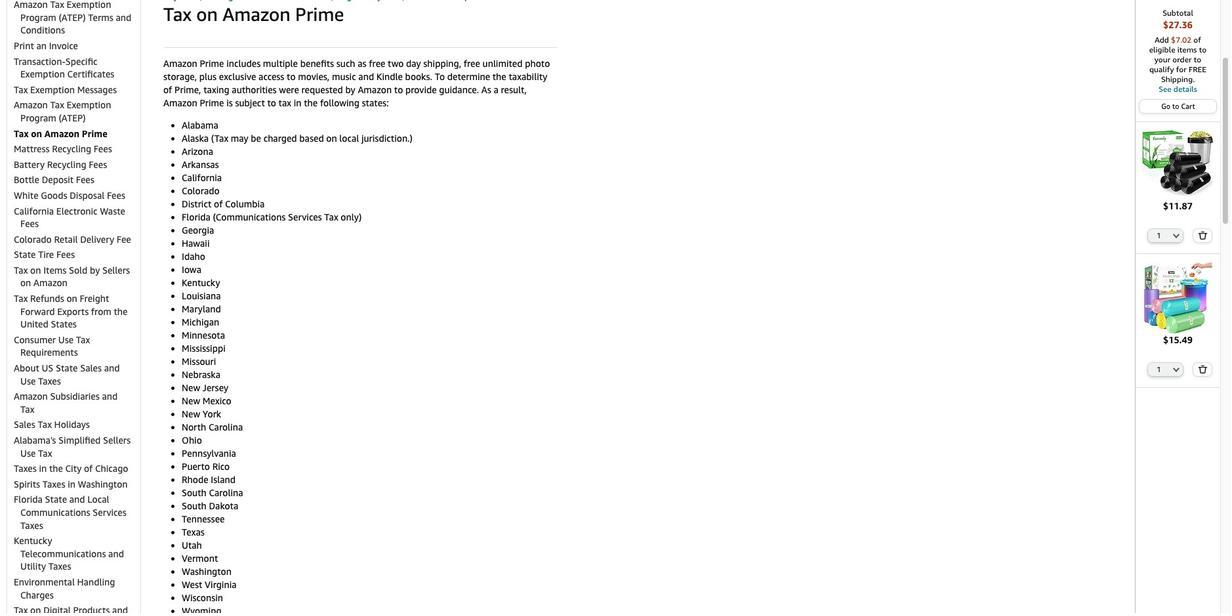 Task type: vqa. For each thing, say whether or not it's contained in the screenshot.
'florida' within the Alabama Alaska (Tax may be charged based on local jurisdiction.) Arizona Arkansas California Colorado District of Columbia Florida (Communications Services Tax only) Georgia Hawaii Idaho Iowa Kentucky Louisiana Maryland Michigan Minnesota Mississippi Missouri Nebraska New Jersey New Mexico New York North Carolina Ohio Pennsylvania Puerto Rico Rhode Island South Carolina South Dakota Tennessee Texas Utah Vermont Washington West Virginia Wisconsin
yes



Task type: locate. For each thing, give the bounding box(es) containing it.
services left only) on the left top of page
[[288, 211, 322, 223]]

and down spirits taxes in washington link
[[69, 494, 85, 505]]

2 vertical spatial new
[[182, 408, 200, 420]]

and up handling
[[108, 548, 124, 559]]

california down arkansas
[[182, 172, 222, 183]]

dropdown image left delete icon
[[1174, 233, 1181, 238]]

prime inside amazon tax exemption program (atep) terms and conditions print an invoice transaction-specific exemption certificates tax exemption messages amazon tax exemption program (atep) tax on amazon prime mattress recycling fees battery recycling fees bottle deposit fees white goods disposal fees california electronic waste fees colorado retail delivery fee state tire fees tax on items sold by sellers on amazon tax refunds on freight forward exports from the united states consumer use tax requirements about us state sales and use taxes amazon subsidiaries and tax sales tax holidays alabama's simplified sellers use tax taxes in the city of chicago spirits taxes in washington florida state and local communications services taxes kentucky telecommunications and utility taxes environmental handling charges
[[82, 128, 107, 139]]

(communications
[[213, 211, 286, 223]]

free right as
[[369, 58, 386, 69]]

florida down district on the left top of page
[[182, 211, 211, 223]]

colorado inside alabama alaska (tax may be charged based on local jurisdiction.) arizona arkansas california colorado district of columbia florida (communications services tax only) georgia hawaii idaho iowa kentucky louisiana maryland michigan minnesota mississippi missouri nebraska new jersey new mexico new york north carolina ohio pennsylvania puerto rico rhode island south carolina south dakota tennessee texas utah vermont washington west virginia wisconsin
[[182, 185, 220, 196]]

florida state and local communications services taxes link
[[14, 494, 127, 531]]

state up the communications on the bottom left of the page
[[45, 494, 67, 505]]

1 vertical spatial florida
[[14, 494, 43, 505]]

exports
[[57, 306, 89, 317]]

1
[[1158, 231, 1162, 239], [1158, 365, 1162, 374]]

recycling down mattress recycling fees link
[[47, 159, 86, 170]]

sales up alabama's
[[14, 419, 35, 430]]

sellers up chicago
[[103, 435, 131, 446]]

state right us
[[56, 362, 78, 374]]

0 vertical spatial by
[[346, 84, 356, 95]]

carolina
[[209, 421, 243, 433], [209, 487, 243, 498]]

cart
[[1182, 102, 1196, 110]]

in down taxes in the city of chicago link
[[68, 478, 75, 490]]

0 vertical spatial sales
[[80, 362, 102, 374]]

0 horizontal spatial free
[[369, 58, 386, 69]]

subject
[[235, 97, 265, 108]]

and right subsidiaries
[[102, 391, 118, 402]]

1 horizontal spatial washington
[[182, 566, 232, 577]]

north
[[182, 421, 206, 433]]

1 vertical spatial (atep)
[[59, 112, 86, 123]]

transaction-
[[14, 56, 65, 67]]

shipping,
[[424, 58, 462, 69]]

new
[[182, 382, 200, 393], [182, 395, 200, 406], [182, 408, 200, 420]]

florida
[[182, 211, 211, 223], [14, 494, 43, 505]]

authorities
[[232, 84, 277, 95]]

use down about
[[20, 375, 36, 386]]

0 horizontal spatial california
[[14, 205, 54, 216]]

1 vertical spatial sales
[[14, 419, 35, 430]]

on up refunds
[[20, 277, 31, 289]]

charged
[[264, 133, 297, 144]]

0 vertical spatial use
[[58, 334, 74, 345]]

1 vertical spatial program
[[20, 112, 56, 123]]

jurisdiction.)
[[362, 133, 413, 144]]

fees
[[94, 143, 112, 154], [89, 159, 107, 170], [76, 174, 94, 185], [107, 190, 125, 201], [20, 218, 39, 229], [56, 249, 75, 260]]

services down local
[[93, 507, 127, 518]]

free
[[369, 58, 386, 69], [464, 58, 481, 69]]

0 horizontal spatial florida
[[14, 494, 43, 505]]

free up determine
[[464, 58, 481, 69]]

0 vertical spatial services
[[288, 211, 322, 223]]

1 vertical spatial by
[[90, 264, 100, 276]]

1 horizontal spatial by
[[346, 84, 356, 95]]

(atep) down tax exemption messages link in the left top of the page
[[59, 112, 86, 123]]

1 left delete image
[[1158, 365, 1162, 374]]

1 horizontal spatial services
[[288, 211, 322, 223]]

prime
[[295, 3, 344, 25], [200, 58, 224, 69], [200, 97, 224, 108], [82, 128, 107, 139]]

prime up mattress recycling fees link
[[82, 128, 107, 139]]

new up north
[[182, 408, 200, 420]]

tax up sales tax holidays link
[[20, 404, 34, 415]]

by
[[346, 84, 356, 95], [90, 264, 100, 276]]

use down alabama's
[[20, 447, 36, 459]]

go
[[1162, 102, 1171, 110]]

hommaly 1.2 gallon 240 pcs small black trash bags, strong garbage bags, bathroom trash can bin liners unscented, mini plastic bags for office, waste basket liner, fit 3,4.5,6 liters, 0.5,0.8,1,1.2 gal image
[[1143, 127, 1215, 199]]

1 vertical spatial washington
[[182, 566, 232, 577]]

1 dropdown image from the top
[[1174, 233, 1181, 238]]

holidays
[[54, 419, 90, 430]]

amazon prime includes multiple benefits such as free two day shipping, free unlimited             photo storage, plus exclusive access to movies, music and kindle books. to determine             the taxability of prime, taxing authorities were requested by amazon to provide guidance.             as a result, amazon prime is subject to tax in the following states:
[[163, 58, 550, 108]]

sales tax holidays link
[[14, 419, 90, 430]]

0 vertical spatial kentucky
[[182, 277, 220, 288]]

south down rhode
[[182, 487, 207, 498]]

0 horizontal spatial kentucky
[[14, 535, 52, 546]]

west
[[182, 579, 202, 590]]

prime up benefits
[[295, 3, 344, 25]]

white goods disposal fees link
[[14, 190, 125, 201]]

(tax
[[211, 133, 229, 144]]

local
[[87, 494, 109, 505]]

south up tennessee at the left of the page
[[182, 500, 207, 511]]

amazon up states:
[[358, 84, 392, 95]]

tax down states on the left bottom
[[76, 334, 90, 345]]

tax down state tire fees link
[[14, 264, 28, 276]]

washington up local
[[78, 478, 128, 490]]

None submit
[[1194, 229, 1212, 242], [1194, 363, 1212, 376], [1194, 229, 1212, 242], [1194, 363, 1212, 376]]

0 vertical spatial 1
[[1158, 231, 1162, 239]]

and down as
[[359, 71, 374, 82]]

result,
[[501, 84, 527, 95]]

1 left delete icon
[[1158, 231, 1162, 239]]

new left mexico
[[182, 395, 200, 406]]

1 horizontal spatial colorado
[[182, 185, 220, 196]]

to left tax
[[267, 97, 276, 108]]

of down storage,
[[163, 84, 172, 95]]

1 for $15.49
[[1158, 365, 1162, 374]]

battery recycling fees link
[[14, 159, 107, 170]]

go to cart link
[[1140, 100, 1217, 113]]

0 vertical spatial colorado
[[182, 185, 220, 196]]

disposal
[[70, 190, 105, 201]]

florida down the spirits
[[14, 494, 43, 505]]

1 horizontal spatial florida
[[182, 211, 211, 223]]

2 vertical spatial state
[[45, 494, 67, 505]]

(atep) left terms
[[59, 12, 86, 23]]

1 1 from the top
[[1158, 231, 1162, 239]]

program up mattress
[[20, 112, 56, 123]]

utah
[[182, 540, 202, 551]]

kentucky up louisiana
[[182, 277, 220, 288]]

tax up forward
[[14, 293, 28, 304]]

go to cart
[[1162, 102, 1196, 110]]

1 horizontal spatial kentucky
[[182, 277, 220, 288]]

2 new from the top
[[182, 395, 200, 406]]

2 1 from the top
[[1158, 365, 1162, 374]]

and down the from
[[104, 362, 120, 374]]

recycling up battery recycling fees link
[[52, 143, 91, 154]]

0 vertical spatial florida
[[182, 211, 211, 223]]

services inside alabama alaska (tax may be charged based on local jurisdiction.) arizona arkansas california colorado district of columbia florida (communications services tax only) georgia hawaii idaho iowa kentucky louisiana maryland michigan minnesota mississippi missouri nebraska new jersey new mexico new york north carolina ohio pennsylvania puerto rico rhode island south carolina south dakota tennessee texas utah vermont washington west virginia wisconsin
[[288, 211, 322, 223]]

florida inside alabama alaska (tax may be charged based on local jurisdiction.) arizona arkansas california colorado district of columbia florida (communications services tax only) georgia hawaii idaho iowa kentucky louisiana maryland michigan minnesota mississippi missouri nebraska new jersey new mexico new york north carolina ohio pennsylvania puerto rico rhode island south carolina south dakota tennessee texas utah vermont washington west virginia wisconsin
[[182, 211, 211, 223]]

use
[[58, 334, 74, 345], [20, 375, 36, 386], [20, 447, 36, 459]]

to
[[435, 71, 445, 82]]

alabama
[[182, 119, 219, 131]]

in up the spirits
[[39, 463, 47, 474]]

washington inside amazon tax exemption program (atep) terms and conditions print an invoice transaction-specific exemption certificates tax exemption messages amazon tax exemption program (atep) tax on amazon prime mattress recycling fees battery recycling fees bottle deposit fees white goods disposal fees california electronic waste fees colorado retail delivery fee state tire fees tax on items sold by sellers on amazon tax refunds on freight forward exports from the united states consumer use tax requirements about us state sales and use taxes amazon subsidiaries and tax sales tax holidays alabama's simplified sellers use tax taxes in the city of chicago spirits taxes in washington florida state and local communications services taxes kentucky telecommunications and utility taxes environmental handling charges
[[78, 478, 128, 490]]

0 vertical spatial california
[[182, 172, 222, 183]]

0 vertical spatial new
[[182, 382, 200, 393]]

subtotal $27.36
[[1163, 8, 1194, 30]]

of right $7.02
[[1194, 35, 1202, 45]]

colorado up state tire fees link
[[14, 234, 52, 245]]

forward
[[20, 306, 55, 317]]

tax on items sold by sellers on amazon link
[[14, 264, 130, 289]]

following
[[320, 97, 360, 108]]

carolina down york
[[209, 421, 243, 433]]

0 horizontal spatial colorado
[[14, 234, 52, 245]]

1 vertical spatial in
[[39, 463, 47, 474]]

amazon subsidiaries and tax link
[[14, 391, 118, 415]]

state left the tire
[[14, 249, 36, 260]]

communications
[[20, 507, 90, 518]]

1 vertical spatial california
[[14, 205, 54, 216]]

carolina up dakota at the bottom left
[[209, 487, 243, 498]]

the left city
[[49, 463, 63, 474]]

puerto
[[182, 461, 210, 472]]

in
[[294, 97, 302, 108], [39, 463, 47, 474], [68, 478, 75, 490]]

0 vertical spatial in
[[294, 97, 302, 108]]

state
[[14, 249, 36, 260], [56, 362, 78, 374], [45, 494, 67, 505]]

tax up conditions
[[50, 0, 64, 10]]

0 vertical spatial program
[[20, 12, 56, 23]]

to right items
[[1200, 45, 1207, 54]]

2 carolina from the top
[[209, 487, 243, 498]]

and inside amazon prime includes multiple benefits such as free two day shipping, free unlimited             photo storage, plus exclusive access to movies, music and kindle books. to determine             the taxability of prime, taxing authorities were requested by amazon to provide guidance.             as a result, amazon prime is subject to tax in the following states:
[[359, 71, 374, 82]]

amazon up storage,
[[163, 58, 197, 69]]

0 horizontal spatial services
[[93, 507, 127, 518]]

taxes down us
[[38, 375, 61, 386]]

dakota
[[209, 500, 239, 511]]

consumer
[[14, 334, 56, 345]]

1 vertical spatial kentucky
[[14, 535, 52, 546]]

washington down vermont
[[182, 566, 232, 577]]

from
[[91, 306, 111, 317]]

amazon down 'prime,'
[[163, 97, 197, 108]]

2 dropdown image from the top
[[1174, 367, 1181, 372]]

1 vertical spatial use
[[20, 375, 36, 386]]

multiple
[[263, 58, 298, 69]]

1 vertical spatial carolina
[[209, 487, 243, 498]]

of right city
[[84, 463, 93, 474]]

taxing
[[204, 84, 230, 95]]

of
[[1194, 35, 1202, 45], [163, 84, 172, 95], [214, 198, 223, 209], [84, 463, 93, 474]]

of right district on the left top of page
[[214, 198, 223, 209]]

1 vertical spatial sellers
[[103, 435, 131, 446]]

sales up subsidiaries
[[80, 362, 102, 374]]

1 horizontal spatial in
[[68, 478, 75, 490]]

colorado up district on the left top of page
[[182, 185, 220, 196]]

dropdown image
[[1174, 233, 1181, 238], [1174, 367, 1181, 372]]

dropdown image left delete image
[[1174, 367, 1181, 372]]

1 program from the top
[[20, 12, 56, 23]]

program up conditions
[[20, 12, 56, 23]]

tax up mattress
[[14, 128, 29, 139]]

1 horizontal spatial california
[[182, 172, 222, 183]]

rhode
[[182, 474, 209, 485]]

tax down tax exemption messages link in the left top of the page
[[50, 99, 64, 111]]

tax inside alabama alaska (tax may be charged based on local jurisdiction.) arizona arkansas california colorado district of columbia florida (communications services tax only) georgia hawaii idaho iowa kentucky louisiana maryland michigan minnesota mississippi missouri nebraska new jersey new mexico new york north carolina ohio pennsylvania puerto rico rhode island south carolina south dakota tennessee texas utah vermont washington west virginia wisconsin
[[324, 211, 339, 223]]

exemption up terms
[[67, 0, 111, 10]]

tire
[[38, 249, 54, 260]]

1 for $11.87
[[1158, 231, 1162, 239]]

island
[[211, 474, 236, 485]]

add $7.02
[[1156, 35, 1194, 45]]

1 south from the top
[[182, 487, 207, 498]]

by down music
[[346, 84, 356, 95]]

mississippi
[[182, 343, 226, 354]]

to right the go
[[1173, 102, 1180, 110]]

handling
[[77, 576, 115, 588]]

alabama's
[[14, 435, 56, 446]]

michigan
[[182, 316, 219, 328]]

tax exemption messages link
[[14, 84, 117, 95]]

to right the order
[[1195, 54, 1202, 64]]

dropdown image for $11.87
[[1174, 233, 1181, 238]]

add
[[1156, 35, 1170, 45]]

sellers down fee
[[102, 264, 130, 276]]

in right tax
[[294, 97, 302, 108]]

1 vertical spatial new
[[182, 395, 200, 406]]

0 vertical spatial (atep)
[[59, 12, 86, 23]]

and
[[116, 12, 132, 23], [359, 71, 374, 82], [104, 362, 120, 374], [102, 391, 118, 402], [69, 494, 85, 505], [108, 548, 124, 559]]

kentucky
[[182, 277, 220, 288], [14, 535, 52, 546]]

bottle deposit fees link
[[14, 174, 94, 185]]

by right sold
[[90, 264, 100, 276]]

0 horizontal spatial washington
[[78, 478, 128, 490]]

0 vertical spatial washington
[[78, 478, 128, 490]]

1 vertical spatial dropdown image
[[1174, 367, 1181, 372]]

tax down alabama's
[[38, 447, 52, 459]]

sold
[[69, 264, 88, 276]]

to down kindle
[[394, 84, 403, 95]]

and right terms
[[116, 12, 132, 23]]

arkansas
[[182, 159, 219, 170]]

battery
[[14, 159, 45, 170]]

state tire fees link
[[14, 249, 75, 260]]

chicago
[[95, 463, 128, 474]]

1 vertical spatial colorado
[[14, 234, 52, 245]]

$15.49
[[1164, 334, 1194, 346]]

1 vertical spatial services
[[93, 507, 127, 518]]

spirits taxes in washington link
[[14, 478, 128, 490]]

0 vertical spatial dropdown image
[[1174, 233, 1181, 238]]

by inside amazon prime includes multiple benefits such as free two day shipping, free unlimited             photo storage, plus exclusive access to movies, music and kindle books. to determine             the taxability of prime, taxing authorities were requested by amazon to provide guidance.             as a result, amazon prime is subject to tax in the following states:
[[346, 84, 356, 95]]

print an invoice link
[[14, 40, 78, 51]]

on up mattress
[[31, 128, 42, 139]]

0 vertical spatial south
[[182, 487, 207, 498]]

louisiana
[[182, 290, 221, 301]]

new down nebraska
[[182, 382, 200, 393]]

a
[[494, 84, 499, 95]]

1 vertical spatial south
[[182, 500, 207, 511]]

1.2 gallon/330pcs strong trash bags colorful clear garbage bags by teivio, bathroom trash can bin liners, small plastic bags for home office kitchen, multicolor image
[[1143, 262, 1215, 334]]

may
[[231, 133, 249, 144]]

the
[[493, 71, 507, 82], [304, 97, 318, 108], [114, 306, 128, 317], [49, 463, 63, 474]]

of inside amazon tax exemption program (atep) terms and conditions print an invoice transaction-specific exemption certificates tax exemption messages amazon tax exemption program (atep) tax on amazon prime mattress recycling fees battery recycling fees bottle deposit fees white goods disposal fees california electronic waste fees colorado retail delivery fee state tire fees tax on items sold by sellers on amazon tax refunds on freight forward exports from the united states consumer use tax requirements about us state sales and use taxes amazon subsidiaries and tax sales tax holidays alabama's simplified sellers use tax taxes in the city of chicago spirits taxes in washington florida state and local communications services taxes kentucky telecommunications and utility taxes environmental handling charges
[[84, 463, 93, 474]]

exemption up amazon tax exemption program (atep) link
[[30, 84, 75, 95]]

0 vertical spatial sellers
[[102, 264, 130, 276]]

1 vertical spatial 1
[[1158, 365, 1162, 374]]

on inside alabama alaska (tax may be charged based on local jurisdiction.) arizona arkansas california colorado district of columbia florida (communications services tax only) georgia hawaii idaho iowa kentucky louisiana maryland michigan minnesota mississippi missouri nebraska new jersey new mexico new york north carolina ohio pennsylvania puerto rico rhode island south carolina south dakota tennessee texas utah vermont washington west virginia wisconsin
[[326, 133, 337, 144]]

kentucky up the utility at left
[[14, 535, 52, 546]]

0 horizontal spatial in
[[39, 463, 47, 474]]

alabama alaska (tax may be charged based on local jurisdiction.) arizona arkansas california colorado district of columbia florida (communications services tax only) georgia hawaii idaho iowa kentucky louisiana maryland michigan minnesota mississippi missouri nebraska new jersey new mexico new york north carolina ohio pennsylvania puerto rico rhode island south carolina south dakota tennessee texas utah vermont washington west virginia wisconsin
[[182, 119, 413, 603]]

california inside amazon tax exemption program (atep) terms and conditions print an invoice transaction-specific exemption certificates tax exemption messages amazon tax exemption program (atep) tax on amazon prime mattress recycling fees battery recycling fees bottle deposit fees white goods disposal fees california electronic waste fees colorado retail delivery fee state tire fees tax on items sold by sellers on amazon tax refunds on freight forward exports from the united states consumer use tax requirements about us state sales and use taxes amazon subsidiaries and tax sales tax holidays alabama's simplified sellers use tax taxes in the city of chicago spirits taxes in washington florida state and local communications services taxes kentucky telecommunications and utility taxes environmental handling charges
[[14, 205, 54, 216]]

for
[[1177, 64, 1187, 74]]

south
[[182, 487, 207, 498], [182, 500, 207, 511]]

california down white
[[14, 205, 54, 216]]

delivery
[[80, 234, 114, 245]]

1 vertical spatial state
[[56, 362, 78, 374]]

movies,
[[298, 71, 330, 82]]

0 vertical spatial carolina
[[209, 421, 243, 433]]

2 horizontal spatial in
[[294, 97, 302, 108]]

tennessee
[[182, 513, 225, 525]]

1 horizontal spatial free
[[464, 58, 481, 69]]

taxes down taxes in the city of chicago link
[[42, 478, 65, 490]]

0 horizontal spatial by
[[90, 264, 100, 276]]



Task type: describe. For each thing, give the bounding box(es) containing it.
mattress
[[14, 143, 50, 154]]

amazon down tax exemption messages link in the left top of the page
[[14, 99, 48, 111]]

guidance.
[[439, 84, 479, 95]]

exclusive
[[219, 71, 256, 82]]

georgia
[[182, 225, 214, 236]]

on down state tire fees link
[[30, 264, 41, 276]]

taxes up the spirits
[[14, 463, 37, 474]]

maryland
[[182, 303, 221, 314]]

by inside amazon tax exemption program (atep) terms and conditions print an invoice transaction-specific exemption certificates tax exemption messages amazon tax exemption program (atep) tax on amazon prime mattress recycling fees battery recycling fees bottle deposit fees white goods disposal fees california electronic waste fees colorado retail delivery fee state tire fees tax on items sold by sellers on amazon tax refunds on freight forward exports from the united states consumer use tax requirements about us state sales and use taxes amazon subsidiaries and tax sales tax holidays alabama's simplified sellers use tax taxes in the city of chicago spirits taxes in washington florida state and local communications services taxes kentucky telecommunications and utility taxes environmental handling charges
[[90, 264, 100, 276]]

requirements
[[20, 347, 78, 358]]

certificates
[[67, 68, 115, 80]]

qualify
[[1150, 64, 1175, 74]]

retail
[[54, 234, 78, 245]]

amazon up conditions
[[14, 0, 48, 10]]

delete image
[[1199, 231, 1208, 239]]

provide
[[406, 84, 437, 95]]

2 south from the top
[[182, 500, 207, 511]]

utility
[[20, 561, 46, 572]]

1 carolina from the top
[[209, 421, 243, 433]]

delete image
[[1199, 365, 1208, 374]]

prime down taxing at the left
[[200, 97, 224, 108]]

only)
[[341, 211, 362, 223]]

deposit
[[42, 174, 74, 185]]

freight
[[80, 293, 109, 304]]

prime,
[[175, 84, 201, 95]]

california electronic waste fees link
[[14, 205, 125, 229]]

consumer use tax requirements link
[[14, 334, 90, 358]]

tax
[[279, 97, 292, 108]]

tax up alabama's
[[38, 419, 52, 430]]

on up plus
[[196, 3, 218, 25]]

alabama's simplified sellers use tax link
[[14, 435, 131, 459]]

2 vertical spatial in
[[68, 478, 75, 490]]

kentucky inside alabama alaska (tax may be charged based on local jurisdiction.) arizona arkansas california colorado district of columbia florida (communications services tax only) georgia hawaii idaho iowa kentucky louisiana maryland michigan minnesota mississippi missouri nebraska new jersey new mexico new york north carolina ohio pennsylvania puerto rico rhode island south carolina south dakota tennessee texas utah vermont washington west virginia wisconsin
[[182, 277, 220, 288]]

hawaii
[[182, 238, 210, 249]]

white
[[14, 190, 38, 201]]

amazon down items
[[33, 277, 67, 289]]

$27.36
[[1164, 19, 1194, 30]]

tax down 'transaction-'
[[14, 84, 28, 95]]

1 (atep) from the top
[[59, 12, 86, 23]]

kindle
[[377, 71, 403, 82]]

in inside amazon prime includes multiple benefits such as free two day shipping, free unlimited             photo storage, plus exclusive access to movies, music and kindle books. to determine             the taxability of prime, taxing authorities were requested by amazon to provide guidance.             as a result, amazon prime is subject to tax in the following states:
[[294, 97, 302, 108]]

on up exports
[[67, 293, 77, 304]]

services inside amazon tax exemption program (atep) terms and conditions print an invoice transaction-specific exemption certificates tax exemption messages amazon tax exemption program (atep) tax on amazon prime mattress recycling fees battery recycling fees bottle deposit fees white goods disposal fees california electronic waste fees colorado retail delivery fee state tire fees tax on items sold by sellers on amazon tax refunds on freight forward exports from the united states consumer use tax requirements about us state sales and use taxes amazon subsidiaries and tax sales tax holidays alabama's simplified sellers use tax taxes in the city of chicago spirits taxes in washington florida state and local communications services taxes kentucky telecommunications and utility taxes environmental handling charges
[[93, 507, 127, 518]]

amazon tax exemption program (atep) terms and conditions print an invoice transaction-specific exemption certificates tax exemption messages amazon tax exemption program (atep) tax on amazon prime mattress recycling fees battery recycling fees bottle deposit fees white goods disposal fees california electronic waste fees colorado retail delivery fee state tire fees tax on items sold by sellers on amazon tax refunds on freight forward exports from the united states consumer use tax requirements about us state sales and use taxes amazon subsidiaries and tax sales tax holidays alabama's simplified sellers use tax taxes in the city of chicago spirits taxes in washington florida state and local communications services taxes kentucky telecommunications and utility taxes environmental handling charges
[[14, 0, 132, 600]]

1 vertical spatial recycling
[[47, 159, 86, 170]]

exemption down messages
[[67, 99, 111, 111]]

amazon down about
[[14, 391, 48, 402]]

rico
[[212, 461, 230, 472]]

environmental
[[14, 576, 75, 588]]

simplified
[[58, 435, 101, 446]]

states
[[51, 319, 77, 330]]

items
[[43, 264, 67, 276]]

the right the from
[[114, 306, 128, 317]]

florida inside amazon tax exemption program (atep) terms and conditions print an invoice transaction-specific exemption certificates tax exemption messages amazon tax exemption program (atep) tax on amazon prime mattress recycling fees battery recycling fees bottle deposit fees white goods disposal fees california electronic waste fees colorado retail delivery fee state tire fees tax on items sold by sellers on amazon tax refunds on freight forward exports from the united states consumer use tax requirements about us state sales and use taxes amazon subsidiaries and tax sales tax holidays alabama's simplified sellers use tax taxes in the city of chicago spirits taxes in washington florida state and local communications services taxes kentucky telecommunications and utility taxes environmental handling charges
[[14, 494, 43, 505]]

mattress recycling fees link
[[14, 143, 112, 154]]

to up were
[[287, 71, 296, 82]]

0 vertical spatial state
[[14, 249, 36, 260]]

see
[[1159, 84, 1172, 94]]

books.
[[405, 71, 433, 82]]

tax on amazon prime article
[[163, 3, 557, 613]]

access
[[259, 71, 285, 82]]

california inside alabama alaska (tax may be charged based on local jurisdiction.) arizona arkansas california colorado district of columbia florida (communications services tax only) georgia hawaii idaho iowa kentucky louisiana maryland michigan minnesota mississippi missouri nebraska new jersey new mexico new york north carolina ohio pennsylvania puerto rico rhode island south carolina south dakota tennessee texas utah vermont washington west virginia wisconsin
[[182, 172, 222, 183]]

0 vertical spatial recycling
[[52, 143, 91, 154]]

of eligible items to your order to qualify for free shipping.
[[1150, 35, 1207, 84]]

ohio
[[182, 435, 202, 446]]

exemption down 'transaction-'
[[20, 68, 65, 80]]

order
[[1173, 54, 1193, 64]]

the down unlimited
[[493, 71, 507, 82]]

taxes down telecommunications
[[48, 561, 71, 572]]

jersey
[[203, 382, 229, 393]]

amazon up the includes
[[223, 3, 291, 25]]

refunds
[[30, 293, 64, 304]]

of inside alabama alaska (tax may be charged based on local jurisdiction.) arizona arkansas california colorado district of columbia florida (communications services tax only) georgia hawaii idaho iowa kentucky louisiana maryland michigan minnesota mississippi missouri nebraska new jersey new mexico new york north carolina ohio pennsylvania puerto rico rhode island south carolina south dakota tennessee texas utah vermont washington west virginia wisconsin
[[214, 198, 223, 209]]

tax up storage,
[[163, 3, 192, 25]]

as
[[482, 84, 492, 95]]

photo
[[525, 58, 550, 69]]

1 horizontal spatial sales
[[80, 362, 102, 374]]

telecommunications
[[20, 548, 106, 559]]

of inside amazon prime includes multiple benefits such as free two day shipping, free unlimited             photo storage, plus exclusive access to movies, music and kindle books. to determine             the taxability of prime, taxing authorities were requested by amazon to provide guidance.             as a result, amazon prime is subject to tax in the following states:
[[163, 84, 172, 95]]

waste
[[100, 205, 125, 216]]

iowa
[[182, 264, 202, 275]]

taxes down the communications on the bottom left of the page
[[20, 520, 43, 531]]

to inside go to cart link
[[1173, 102, 1180, 110]]

texas
[[182, 527, 205, 538]]

taxability
[[509, 71, 548, 82]]

electronic
[[56, 205, 98, 216]]

washington inside alabama alaska (tax may be charged based on local jurisdiction.) arizona arkansas california colorado district of columbia florida (communications services tax only) georgia hawaii idaho iowa kentucky louisiana maryland michigan minnesota mississippi missouri nebraska new jersey new mexico new york north carolina ohio pennsylvania puerto rico rhode island south carolina south dakota tennessee texas utah vermont washington west virginia wisconsin
[[182, 566, 232, 577]]

amazon up mattress recycling fees link
[[44, 128, 80, 139]]

colorado inside amazon tax exemption program (atep) terms and conditions print an invoice transaction-specific exemption certificates tax exemption messages amazon tax exemption program (atep) tax on amazon prime mattress recycling fees battery recycling fees bottle deposit fees white goods disposal fees california electronic waste fees colorado retail delivery fee state tire fees tax on items sold by sellers on amazon tax refunds on freight forward exports from the united states consumer use tax requirements about us state sales and use taxes amazon subsidiaries and tax sales tax holidays alabama's simplified sellers use tax taxes in the city of chicago spirits taxes in washington florida state and local communications services taxes kentucky telecommunications and utility taxes environmental handling charges
[[14, 234, 52, 245]]

alaska
[[182, 133, 209, 144]]

details
[[1174, 84, 1198, 94]]

prime up plus
[[200, 58, 224, 69]]

goods
[[41, 190, 67, 201]]

virginia
[[205, 579, 237, 590]]

of inside of eligible items to your order to qualify for free shipping.
[[1194, 35, 1202, 45]]

amazon tax exemption program (atep) link
[[14, 99, 111, 123]]

$7.02
[[1172, 35, 1192, 45]]

3 new from the top
[[182, 408, 200, 420]]

is
[[227, 97, 233, 108]]

music
[[332, 71, 356, 82]]

2 free from the left
[[464, 58, 481, 69]]

determine
[[448, 71, 490, 82]]

kentucky telecommunications and utility taxes link
[[14, 535, 124, 572]]

wisconsin
[[182, 592, 223, 603]]

kentucky inside amazon tax exemption program (atep) terms and conditions print an invoice transaction-specific exemption certificates tax exemption messages amazon tax exemption program (atep) tax on amazon prime mattress recycling fees battery recycling fees bottle deposit fees white goods disposal fees california electronic waste fees colorado retail delivery fee state tire fees tax on items sold by sellers on amazon tax refunds on freight forward exports from the united states consumer use tax requirements about us state sales and use taxes amazon subsidiaries and tax sales tax holidays alabama's simplified sellers use tax taxes in the city of chicago spirits taxes in washington florida state and local communications services taxes kentucky telecommunications and utility taxes environmental handling charges
[[14, 535, 52, 546]]

nebraska
[[182, 369, 221, 380]]

fee
[[117, 234, 131, 245]]

be
[[251, 133, 261, 144]]

$11.87
[[1164, 200, 1194, 211]]

columbia
[[225, 198, 265, 209]]

messages
[[77, 84, 117, 95]]

taxes in the city of chicago link
[[14, 463, 128, 474]]

free
[[1190, 64, 1207, 74]]

1 new from the top
[[182, 382, 200, 393]]

transaction-specific exemption certificates link
[[14, 56, 115, 80]]

0 horizontal spatial sales
[[14, 419, 35, 430]]

unlimited
[[483, 58, 523, 69]]

an
[[36, 40, 47, 51]]

1 free from the left
[[369, 58, 386, 69]]

dropdown image for $15.49
[[1174, 367, 1181, 372]]

2 vertical spatial use
[[20, 447, 36, 459]]

2 program from the top
[[20, 112, 56, 123]]

invoice
[[49, 40, 78, 51]]

specific
[[65, 56, 98, 67]]

includes
[[227, 58, 261, 69]]

about us state sales and use taxes link
[[14, 362, 120, 386]]

the down requested
[[304, 97, 318, 108]]

2 (atep) from the top
[[59, 112, 86, 123]]



